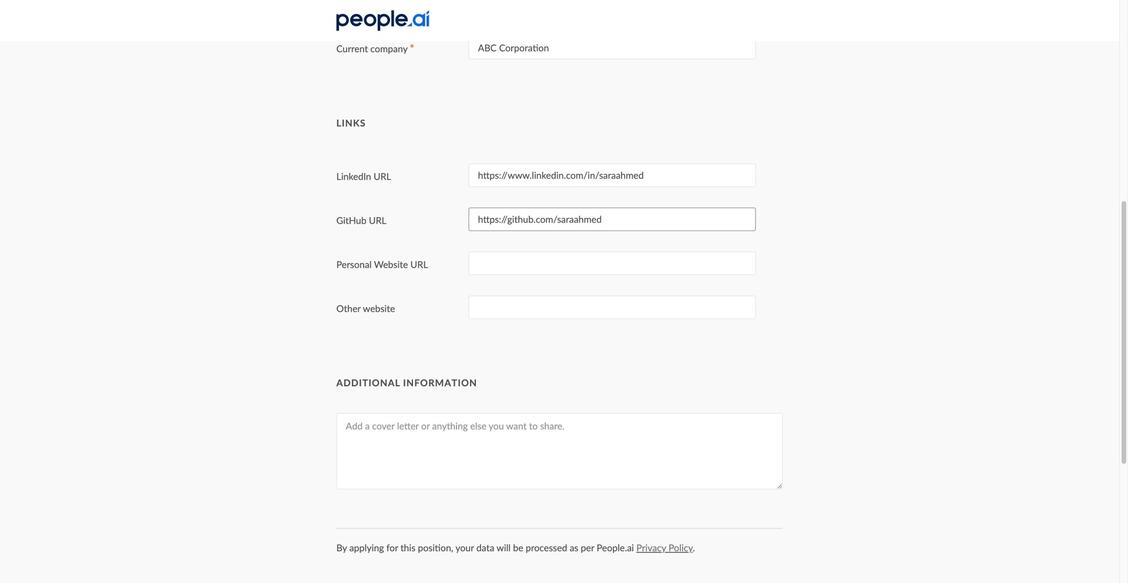 Task type: vqa. For each thing, say whether or not it's contained in the screenshot.
NUVOAIR LOGO
no



Task type: describe. For each thing, give the bounding box(es) containing it.
people.ai logo image
[[336, 10, 429, 31]]



Task type: locate. For each thing, give the bounding box(es) containing it.
Add a cover letter or anything else you want to share. text field
[[336, 413, 783, 490]]

None text field
[[469, 0, 756, 19], [469, 36, 756, 59], [469, 164, 756, 187], [469, 252, 756, 275], [469, 296, 756, 319], [469, 0, 756, 19], [469, 36, 756, 59], [469, 164, 756, 187], [469, 252, 756, 275], [469, 296, 756, 319]]

None text field
[[469, 208, 756, 231]]



